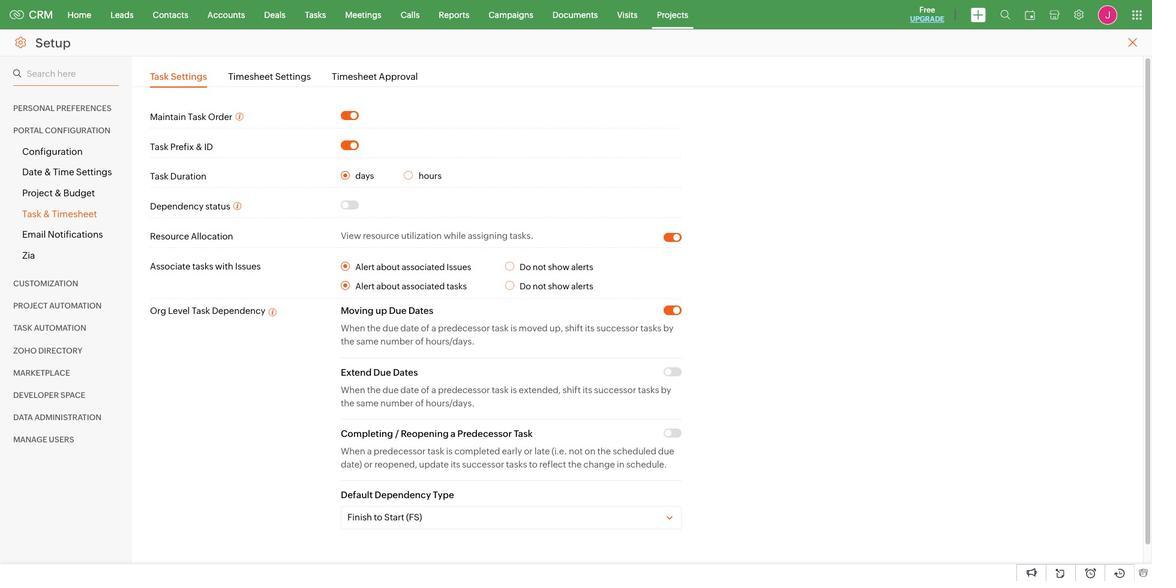 Task type: describe. For each thing, give the bounding box(es) containing it.
visits link
[[608, 0, 648, 29]]

campaigns
[[489, 10, 534, 20]]

projects link
[[648, 0, 699, 29]]

accounts link
[[198, 0, 255, 29]]

search image
[[1001, 10, 1011, 20]]

deals
[[264, 10, 286, 20]]

crm
[[29, 8, 53, 21]]

deals link
[[255, 0, 295, 29]]

campaigns link
[[479, 0, 543, 29]]

contacts link
[[143, 0, 198, 29]]

profile image
[[1099, 5, 1118, 24]]

calendar image
[[1026, 10, 1036, 20]]

calls link
[[391, 0, 430, 29]]

documents link
[[543, 0, 608, 29]]

reports link
[[430, 0, 479, 29]]

create menu element
[[964, 0, 994, 29]]

free
[[920, 5, 936, 14]]

search element
[[994, 0, 1018, 29]]

crm link
[[10, 8, 53, 21]]



Task type: vqa. For each thing, say whether or not it's contained in the screenshot.
Other Modules 'field'
no



Task type: locate. For each thing, give the bounding box(es) containing it.
meetings
[[345, 10, 382, 20]]

upgrade
[[911, 15, 945, 23]]

documents
[[553, 10, 598, 20]]

accounts
[[208, 10, 245, 20]]

home
[[68, 10, 91, 20]]

visits
[[618, 10, 638, 20]]

leads link
[[101, 0, 143, 29]]

meetings link
[[336, 0, 391, 29]]

calls
[[401, 10, 420, 20]]

contacts
[[153, 10, 188, 20]]

leads
[[111, 10, 134, 20]]

profile element
[[1092, 0, 1125, 29]]

reports
[[439, 10, 470, 20]]

projects
[[657, 10, 689, 20]]

free upgrade
[[911, 5, 945, 23]]

tasks
[[305, 10, 326, 20]]

create menu image
[[972, 8, 987, 22]]

tasks link
[[295, 0, 336, 29]]

home link
[[58, 0, 101, 29]]



